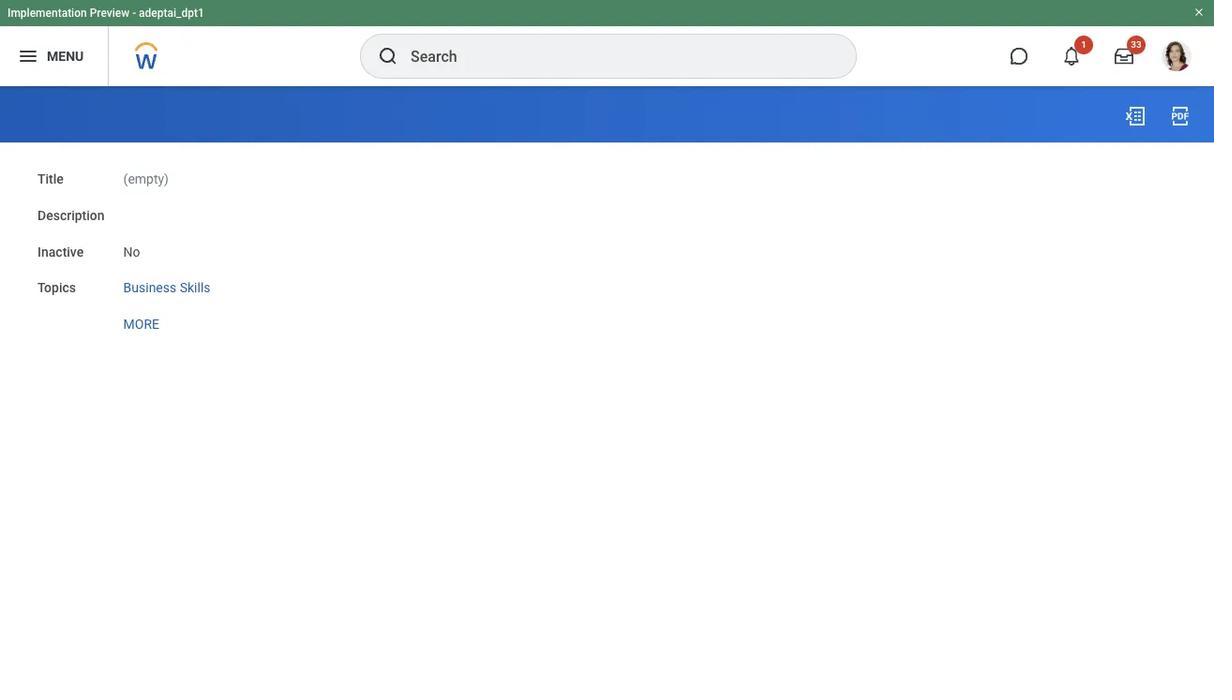 Task type: locate. For each thing, give the bounding box(es) containing it.
preview
[[90, 7, 130, 20]]

business
[[123, 281, 177, 296]]

inactive
[[38, 244, 84, 259]]

33 button
[[1104, 36, 1146, 77]]

main content containing title
[[0, 86, 1214, 350]]

view printable version (pdf) image
[[1169, 105, 1192, 128]]

profile logan mcneil image
[[1162, 41, 1192, 75]]

menu button
[[0, 26, 108, 86]]

menu
[[47, 48, 84, 63]]

main content
[[0, 86, 1214, 350]]

business skills
[[123, 281, 211, 296]]

topics
[[38, 281, 76, 296]]

notifications large image
[[1062, 47, 1081, 66]]

implementation
[[8, 7, 87, 20]]

title
[[38, 172, 64, 187]]

more link
[[123, 313, 159, 332]]

export to excel image
[[1124, 105, 1147, 128]]

(empty)
[[123, 172, 169, 187]]

1 button
[[1051, 36, 1093, 77]]



Task type: describe. For each thing, give the bounding box(es) containing it.
adeptai_dpt1
[[139, 7, 204, 20]]

Search Workday  search field
[[411, 36, 818, 77]]

menu banner
[[0, 0, 1214, 86]]

close environment banner image
[[1194, 7, 1205, 18]]

inactive element
[[123, 233, 140, 261]]

inbox large image
[[1115, 47, 1134, 66]]

1
[[1081, 39, 1087, 50]]

search image
[[377, 45, 399, 68]]

more
[[123, 317, 159, 332]]

implementation preview -   adeptai_dpt1
[[8, 7, 204, 20]]

33
[[1131, 39, 1142, 50]]

description
[[38, 208, 105, 223]]

skills
[[180, 281, 211, 296]]

justify image
[[17, 45, 39, 68]]

-
[[132, 7, 136, 20]]

no
[[123, 244, 140, 259]]

business skills link
[[123, 277, 211, 296]]



Task type: vqa. For each thing, say whether or not it's contained in the screenshot.
33 button
yes



